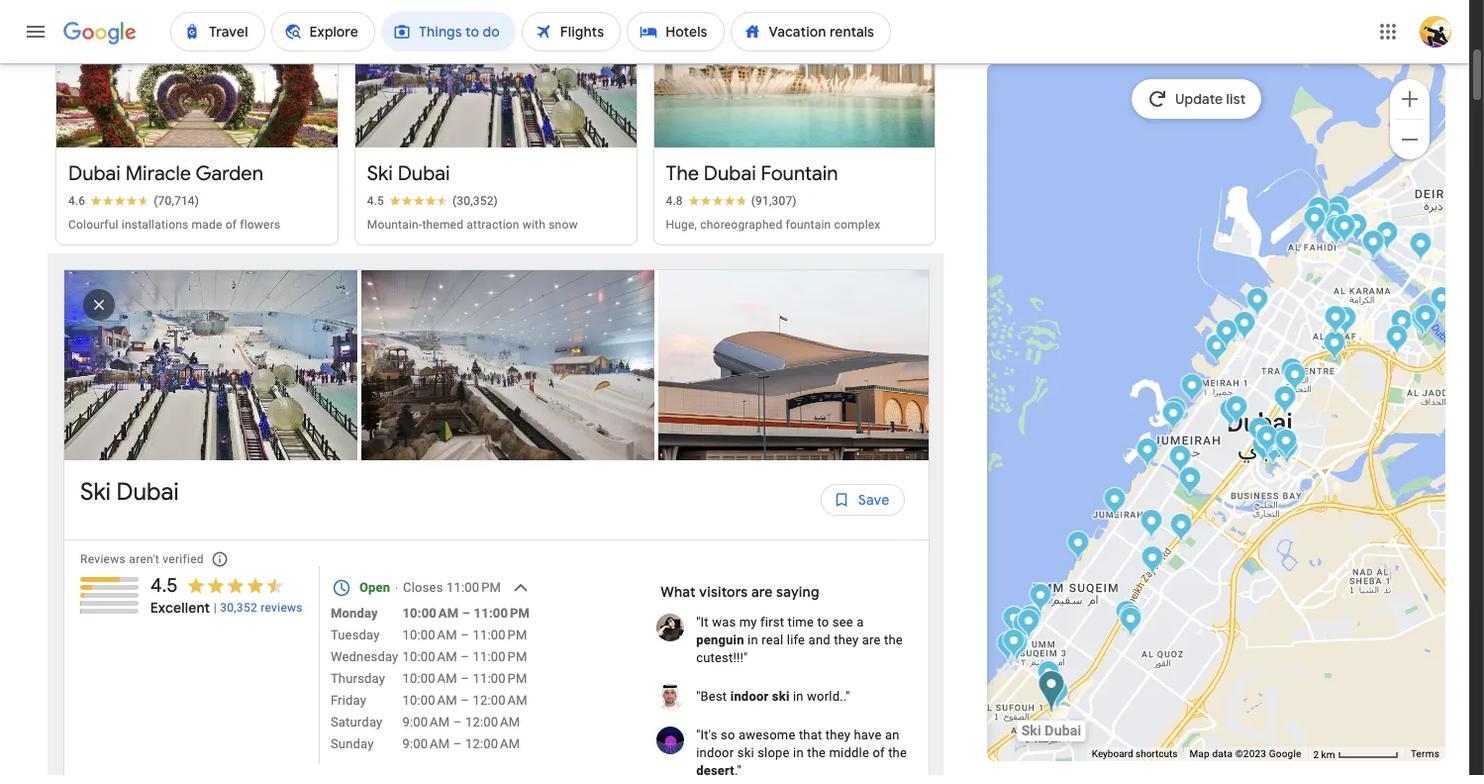 Task type: locate. For each thing, give the bounding box(es) containing it.
kite beach image
[[1067, 530, 1090, 563]]

monday
[[331, 606, 378, 621]]

wednesday 10:00 am – 11:00 pm
[[331, 650, 527, 664]]

11:00 pm for thursday
[[473, 671, 527, 686]]

2 vertical spatial 12:00 am
[[465, 737, 520, 752]]

update list
[[1176, 90, 1246, 108]]

friday
[[331, 693, 367, 708]]

world.."
[[807, 689, 850, 704]]

map region
[[789, 55, 1484, 775]]

zabeel park image
[[1324, 305, 1347, 337]]

4.5 up mountain-
[[367, 194, 384, 208]]

1 vertical spatial 10:00 am – 11:00 pm
[[403, 628, 527, 643]]

dubai up 4.5 out of 5 stars from 30,352 reviews image
[[398, 161, 450, 186]]

"best
[[696, 689, 727, 704]]

1 horizontal spatial are
[[862, 633, 881, 648]]

ski dubai up the 'reviews aren't verified'
[[80, 477, 179, 507]]

ayyam gallery image
[[1120, 605, 1143, 637]]

10:00 am – 11:00 pm for thursday
[[403, 671, 527, 686]]

"best indoor ski in world.."
[[696, 689, 850, 704]]

0 vertical spatial 12:00 am
[[473, 693, 528, 708]]

10:00 am – 11:00 pm down open ⋅ closes 11:00 pm
[[403, 606, 530, 621]]

coffee museum image
[[1333, 215, 1356, 248]]

dubai garden glow image
[[1323, 330, 1346, 363]]

2 km
[[1314, 749, 1338, 760]]

so
[[721, 728, 735, 743]]

the green planet image
[[1219, 398, 1242, 430]]

have
[[854, 728, 882, 743]]

main menu image
[[24, 20, 48, 44]]

1 vertical spatial 9:00 am – 12:00 am
[[403, 737, 520, 752]]

ski dubai image
[[1038, 670, 1065, 715]]

visitors
[[699, 583, 748, 601]]

1 horizontal spatial of
[[873, 746, 885, 761]]

reviews
[[261, 601, 303, 615]]

the
[[884, 633, 903, 648], [807, 746, 826, 761], [888, 746, 907, 761]]

1 vertical spatial ski
[[737, 746, 754, 761]]

2 9:00 am – 12:00 am from the top
[[403, 737, 520, 752]]

wednesday
[[331, 650, 399, 664]]

0 vertical spatial 10:00 am – 11:00 pm
[[403, 606, 530, 621]]

indoor right "best
[[731, 689, 769, 704]]

dubai miracle garden
[[68, 161, 263, 186]]

in
[[748, 633, 758, 648], [793, 689, 804, 704], [793, 746, 804, 761]]

see
[[833, 615, 854, 630]]

1 horizontal spatial ski
[[367, 161, 393, 186]]

1 vertical spatial in
[[793, 689, 804, 704]]

they down see
[[834, 633, 859, 648]]

grand bur dubai masjid image
[[1323, 213, 1346, 246]]

miracle
[[125, 161, 191, 186]]

2 vertical spatial in
[[793, 746, 804, 761]]

in real life and they are the cutest!!!"
[[696, 633, 903, 665]]

0 horizontal spatial 4.5
[[150, 573, 178, 598]]

shortcuts
[[1136, 749, 1178, 760]]

what
[[661, 583, 696, 601]]

2 10:00 am from the top
[[403, 628, 457, 643]]

4.8
[[666, 194, 683, 208]]

dubai opera image
[[1252, 432, 1275, 465]]

list item
[[64, 270, 361, 460], [361, 270, 659, 460], [659, 270, 956, 460]]

0 vertical spatial ski
[[772, 689, 790, 704]]

terms link
[[1411, 749, 1440, 760]]

list
[[64, 270, 956, 480]]

©2023
[[1236, 749, 1267, 760]]

keyboard shortcuts button
[[1092, 748, 1178, 762]]

0 vertical spatial 9:00 am
[[403, 715, 450, 730]]

museum of the future image
[[1281, 357, 1303, 390]]

they inside "it's so awesome that they have an indoor ski slope in the middle of the
[[826, 728, 851, 743]]

keyboard shortcuts
[[1092, 749, 1178, 760]]

attraction
[[467, 218, 520, 232]]

1 9:00 am – 12:00 am from the top
[[403, 715, 520, 730]]

they inside in real life and they are the cutest!!!"
[[834, 633, 859, 648]]

the dubai fountain image
[[1262, 434, 1285, 467]]

aya image
[[1386, 324, 1408, 357]]

10:00 am – 11:00 pm up 10:00 am – 12:00 am at left bottom
[[403, 671, 527, 686]]

ski dubai element
[[80, 476, 179, 524]]

11:00 pm
[[447, 580, 501, 595], [474, 606, 530, 621], [473, 628, 527, 643], [473, 650, 527, 664], [473, 671, 527, 686]]

1 vertical spatial 9:00 am
[[403, 737, 450, 752]]

map
[[1190, 749, 1210, 760]]

ski up mountain-
[[367, 161, 393, 186]]

deira clocktower image
[[1409, 231, 1432, 264]]

open
[[359, 580, 390, 595]]

snow
[[549, 218, 578, 232]]

madinat jumeirah image
[[996, 631, 1019, 664]]

5 10:00 am from the top
[[403, 693, 457, 708]]

1 vertical spatial they
[[826, 728, 851, 743]]

dubai water canal image
[[1169, 444, 1192, 477]]

aren't
[[129, 553, 159, 566]]

9:00 am
[[403, 715, 450, 730], [403, 737, 450, 752]]

1 vertical spatial 12:00 am
[[465, 715, 520, 730]]

0 vertical spatial 9:00 am – 12:00 am
[[403, 715, 520, 730]]

dubai frame image
[[1334, 306, 1357, 338]]

3 10:00 am – 11:00 pm from the top
[[403, 671, 527, 686]]

0 vertical spatial ski
[[367, 161, 393, 186]]

10:00 am – 11:00 pm up wednesday 10:00 am – 11:00 pm at the left bottom
[[403, 628, 527, 643]]

9:00 am – 12:00 am for sunday
[[403, 737, 520, 752]]

zoom in map image
[[1398, 87, 1422, 110]]

10:00 am
[[403, 606, 459, 621], [403, 628, 457, 643], [403, 650, 457, 664], [403, 671, 457, 686], [403, 693, 457, 708]]

2 9:00 am from the top
[[403, 737, 450, 752]]

dubai museum image
[[1325, 216, 1348, 249]]

dubai
[[68, 161, 121, 186], [398, 161, 450, 186], [704, 161, 756, 186], [116, 477, 179, 507]]

2
[[1314, 749, 1319, 760]]

2 10:00 am – 11:00 pm from the top
[[403, 628, 527, 643]]

11:00 pm for tuesday
[[473, 628, 527, 643]]

"it was my first time to see a penguin
[[696, 615, 864, 648]]

saturday
[[331, 715, 383, 730]]

1 horizontal spatial ski dubai
[[367, 161, 450, 186]]

3 10:00 am from the top
[[403, 650, 457, 664]]

1 horizontal spatial 4.5
[[367, 194, 384, 208]]

xva gallery image
[[1333, 213, 1356, 246]]

ski up reviews
[[80, 477, 111, 507]]

in inside "it's so awesome that they have an indoor ski slope in the middle of the
[[793, 746, 804, 761]]

ski inside "it's so awesome that they have an indoor ski slope in the middle of the
[[737, 746, 754, 761]]

save button
[[821, 476, 905, 524]]

– for thursday
[[461, 671, 469, 686]]

10:00 am – 11:00 pm for tuesday
[[403, 628, 527, 643]]

ski up awesome
[[772, 689, 790, 704]]

the dubai fountain
[[666, 161, 838, 186]]

of inside "it's so awesome that they have an indoor ski slope in the middle of the
[[873, 746, 885, 761]]

–
[[462, 606, 471, 621], [461, 628, 469, 643], [461, 650, 469, 664], [461, 671, 469, 686], [461, 693, 469, 708], [453, 715, 462, 730], [453, 737, 462, 752]]

are
[[752, 583, 773, 601], [862, 633, 881, 648]]

jumeirah public beach image
[[1164, 397, 1187, 429]]

10:00 am for friday
[[403, 693, 457, 708]]

"it's so awesome that they have an indoor ski slope in the middle of the
[[696, 728, 907, 761]]

1 vertical spatial are
[[862, 633, 881, 648]]

ski down awesome
[[737, 746, 754, 761]]

data
[[1213, 749, 1233, 760]]

4.5 inside image
[[367, 194, 384, 208]]

4.5 up 'excellent'
[[150, 573, 178, 598]]

burj al arab image
[[1002, 606, 1025, 638]]

my
[[739, 615, 757, 630]]

the down an
[[888, 746, 907, 761]]

inside burj al arab image
[[1017, 609, 1040, 641]]

4.6 out of 5 stars from 70,714 reviews image
[[68, 193, 199, 209]]

– for friday
[[461, 693, 469, 708]]

safa park image
[[1179, 466, 1201, 499]]

mountain-themed attraction with snow
[[367, 218, 578, 232]]

0 vertical spatial in
[[748, 633, 758, 648]]

kite and surf beach image
[[1103, 487, 1126, 519]]

dubai creek golf & yacht club image
[[1430, 286, 1453, 318]]

are down a
[[862, 633, 881, 648]]

0 vertical spatial 4.5
[[367, 194, 384, 208]]

4 10:00 am from the top
[[403, 671, 457, 686]]

12:00 am for sunday
[[465, 737, 520, 752]]

1 vertical spatial of
[[873, 746, 885, 761]]

al farooq omar bin al khattab mosque image
[[1140, 509, 1163, 541]]

4.5 out of 5 stars from 30,352 reviews image
[[367, 193, 498, 209]]

in left world.."
[[793, 689, 804, 704]]

jumeirah beach park image
[[1162, 401, 1185, 433]]

al shindagha historic district image
[[1307, 196, 1330, 228]]

1 9:00 am from the top
[[403, 715, 450, 730]]

close detail image
[[75, 281, 123, 329]]

in down my at the bottom
[[748, 633, 758, 648]]

1 vertical spatial ski
[[80, 477, 111, 507]]

excellent
[[150, 599, 210, 617]]

2 list item from the left
[[361, 270, 659, 460]]

colourful
[[68, 218, 119, 232]]

huge,
[[666, 218, 697, 232]]

dubai spice souk image
[[1323, 203, 1346, 235]]

in inside in real life and they are the cutest!!!"
[[748, 633, 758, 648]]

"it
[[696, 615, 709, 630]]

creek park image
[[1411, 306, 1434, 338]]

zoom out map image
[[1398, 127, 1422, 151]]

they
[[834, 633, 859, 648], [826, 728, 851, 743]]

jumeirah beach image
[[1136, 437, 1159, 470]]

0 horizontal spatial are
[[752, 583, 773, 601]]

dubai up 4.8 out of 5 stars from 91,307 reviews image
[[704, 161, 756, 186]]

0 horizontal spatial of
[[226, 218, 237, 232]]

indoor down "it's
[[696, 746, 734, 761]]

10:00 am for tuesday
[[403, 628, 457, 643]]

in down that
[[793, 746, 804, 761]]

– for saturday
[[453, 715, 462, 730]]

9:00 am – 12:00 am
[[403, 715, 520, 730], [403, 737, 520, 752]]

wild wadi waterpark jumeirah image
[[1012, 612, 1035, 644]]

0 horizontal spatial ski dubai
[[80, 477, 179, 507]]

lawrie shabibi image
[[1119, 607, 1142, 639]]

ski dubai up 4.5 out of 5 stars from 30,352 reviews image
[[367, 161, 450, 186]]

4.5
[[367, 194, 384, 208], [150, 573, 178, 598]]

1 vertical spatial 4.5
[[150, 573, 178, 598]]

– for sunday
[[453, 737, 462, 752]]

1 vertical spatial indoor
[[696, 746, 734, 761]]

4.5 out of 5 stars from 30,352 reviews. excellent. element
[[150, 573, 303, 618]]

first
[[761, 615, 784, 630]]

2 vertical spatial 10:00 am – 11:00 pm
[[403, 671, 527, 686]]

1 10:00 am from the top
[[403, 606, 459, 621]]

0 vertical spatial of
[[226, 218, 237, 232]]

dubai ice rink image
[[1275, 430, 1297, 463]]

10:00 am – 11:00 pm
[[403, 606, 530, 621], [403, 628, 527, 643], [403, 671, 527, 686]]

they for and
[[834, 633, 859, 648]]

0 vertical spatial they
[[834, 633, 859, 648]]

al seef image
[[1362, 229, 1385, 262]]

0 horizontal spatial ski
[[737, 746, 754, 761]]

life
[[787, 633, 805, 648]]

penguin
[[696, 633, 744, 648]]

– for monday
[[462, 606, 471, 621]]

the right and
[[884, 633, 903, 648]]

the
[[666, 161, 699, 186]]

30,352 reviews link
[[220, 600, 303, 616]]

are up first
[[752, 583, 773, 601]]

reviews aren't verified image
[[196, 536, 244, 583]]

ski
[[772, 689, 790, 704], [737, 746, 754, 761]]

virtual reality park dubai mall image
[[1275, 428, 1297, 461]]

1 10:00 am – 11:00 pm from the top
[[403, 606, 530, 621]]

save
[[858, 491, 890, 509]]

⋅
[[394, 580, 400, 595]]

museum of illusions image
[[1345, 212, 1368, 245]]

indoor
[[731, 689, 769, 704], [696, 746, 734, 761]]

fountain
[[761, 161, 838, 186]]

ski dubai
[[367, 161, 450, 186], [80, 477, 179, 507]]

al seef street image
[[1363, 230, 1386, 263]]

jumeirah emirates towers image
[[1284, 362, 1306, 395]]

of down "have"
[[873, 746, 885, 761]]

of right made
[[226, 218, 237, 232]]

they up middle
[[826, 728, 851, 743]]



Task type: vqa. For each thing, say whether or not it's contained in the screenshot.
They within the in real life and they are the cutest!!!"
yes



Task type: describe. For each thing, give the bounding box(es) containing it.
complex
[[834, 218, 881, 232]]

– for tuesday
[[461, 628, 469, 643]]

12:00 am for friday
[[473, 693, 528, 708]]

excellent | 30,352 reviews
[[150, 599, 303, 617]]

3 list item from the left
[[659, 270, 956, 460]]

waterfront market image
[[1402, 125, 1425, 158]]

real
[[762, 633, 784, 648]]

to
[[817, 615, 829, 630]]

the inside in real life and they are the cutest!!!"
[[884, 633, 903, 648]]

terms
[[1411, 749, 1440, 760]]

verified
[[163, 553, 204, 566]]

garden
[[196, 161, 263, 186]]

mercato beach image
[[1181, 373, 1203, 406]]

dubai gold souk image
[[1327, 195, 1350, 227]]

0 vertical spatial ski dubai
[[367, 161, 450, 186]]

1 horizontal spatial ski
[[772, 689, 790, 704]]

la mer beach image
[[1215, 318, 1238, 351]]

reviews aren't verified
[[80, 553, 204, 566]]

2 km button
[[1308, 748, 1405, 762]]

1 list item from the left
[[64, 270, 361, 460]]

a
[[857, 615, 864, 630]]

saying
[[776, 583, 820, 601]]

kidzania - dubai mall image
[[1276, 434, 1298, 467]]

(91,307)
[[751, 194, 797, 208]]

awesome
[[739, 728, 796, 743]]

dubai international financial centre image
[[1274, 385, 1296, 417]]

"it's so awesome that they have an indoor ski slope in the middle of the link
[[696, 728, 907, 775]]

jumeirah beach hotel image
[[1019, 605, 1042, 637]]

they for that
[[826, 728, 851, 743]]

alserkal avenue image
[[1115, 600, 1138, 632]]

map data ©2023 google
[[1190, 749, 1302, 760]]

update list button
[[1132, 79, 1262, 119]]

tuesday
[[331, 628, 380, 643]]

(70,714)
[[154, 194, 199, 208]]

9:00 am – 12:00 am for saturday
[[403, 715, 520, 730]]

dubai aquarium & underwater zoo image
[[1271, 426, 1294, 459]]

thursday
[[331, 671, 385, 686]]

0 horizontal spatial ski
[[80, 477, 111, 507]]

what visitors are saying
[[661, 583, 820, 601]]

al fahidi fort image
[[1325, 215, 1348, 248]]

that
[[799, 728, 822, 743]]

reviews
[[80, 553, 126, 566]]

9:00 am for sunday
[[403, 737, 450, 752]]

dubai creek image
[[1391, 308, 1413, 341]]

made
[[192, 218, 222, 232]]

the down that
[[807, 746, 826, 761]]

are inside in real life and they are the cutest!!!"
[[862, 633, 881, 648]]

keyboard
[[1092, 749, 1133, 760]]

was
[[712, 615, 736, 630]]

cutest!!!"
[[696, 651, 748, 665]]

dubai dolphinarium image
[[1410, 307, 1433, 340]]

4.6
[[68, 194, 85, 208]]

with
[[523, 218, 546, 232]]

children's city image
[[1414, 304, 1437, 336]]

10:00 am for thursday
[[403, 671, 457, 686]]

3d world selfie museum dubai image
[[1141, 545, 1164, 578]]

4.5 for 4.5 out of 5 stars from 30,352 reviews image
[[367, 194, 384, 208]]

middle
[[829, 746, 869, 761]]

olioli® - a must-visit children's play museum image
[[1170, 512, 1192, 545]]

slope
[[758, 746, 790, 761]]

1 vertical spatial ski dubai
[[80, 477, 179, 507]]

themed
[[422, 218, 464, 232]]

jumeirah mosque image
[[1233, 310, 1256, 343]]

0 vertical spatial indoor
[[731, 689, 769, 704]]

4.8 out of 5 stars from 91,307 reviews image
[[666, 193, 797, 209]]

installations
[[122, 218, 189, 232]]

km
[[1322, 749, 1335, 760]]

burj khalifa image
[[1259, 427, 1282, 460]]

sunday
[[331, 737, 374, 752]]

burj park image
[[1256, 424, 1279, 457]]

"it's
[[696, 728, 718, 743]]

flowers
[[240, 218, 281, 232]]

theatre of digital art image
[[1002, 628, 1025, 661]]

saruq al-hadid archaeological museum image
[[1303, 205, 1326, 238]]

colourful installations made of flowers
[[68, 218, 281, 232]]

4.5 for "4.5 out of 5 stars from 30,352 reviews. excellent." element
[[150, 573, 178, 598]]

al fahidi historical neighbourhood image
[[1334, 213, 1357, 246]]

dubai up 4.6
[[68, 161, 121, 186]]

dubai creek tower image
[[1376, 220, 1398, 253]]

fountain
[[786, 218, 831, 232]]

green art gallery image
[[1119, 604, 1142, 636]]

0 vertical spatial are
[[752, 583, 773, 601]]

the ripe market- academy park image
[[1037, 660, 1060, 693]]

choreographed
[[700, 218, 783, 232]]

an
[[885, 728, 900, 743]]

open ⋅ closes 11:00 pm
[[359, 580, 501, 595]]

la mer beach image
[[1205, 333, 1228, 366]]

souk madinat jumeirah image
[[1005, 631, 1028, 664]]

10:00 am – 11:00 pm for monday
[[403, 606, 530, 621]]

dubai up aren't
[[116, 477, 179, 507]]

12:00 am for saturday
[[465, 715, 520, 730]]

public beach image
[[1029, 583, 1052, 615]]

dubai mall image
[[1275, 427, 1297, 460]]

sky views observatory image
[[1248, 416, 1271, 449]]

list
[[1227, 90, 1246, 108]]

time
[[788, 615, 814, 630]]

indoor inside "it's so awesome that they have an indoor ski slope in the middle of the
[[696, 746, 734, 761]]

30,352
[[220, 601, 257, 615]]

al shindagha museum image
[[1302, 206, 1325, 239]]

closes
[[403, 580, 443, 595]]

mountain-
[[367, 218, 422, 232]]

mall of the emirates image
[[1046, 679, 1069, 712]]

and
[[809, 633, 831, 648]]

huge, choreographed fountain complex
[[666, 218, 881, 232]]

(30,352)
[[453, 194, 498, 208]]

10:00 am – 12:00 am
[[403, 693, 528, 708]]

update
[[1176, 90, 1223, 108]]

10:00 am for monday
[[403, 606, 459, 621]]

google
[[1269, 749, 1302, 760]]

city walk image
[[1225, 395, 1248, 427]]

11:00 pm for monday
[[474, 606, 530, 621]]

etihad museum image
[[1246, 287, 1269, 319]]

9:00 am for saturday
[[403, 715, 450, 730]]

house of sheikh saeed al maktoum image
[[1304, 201, 1327, 233]]

|
[[214, 601, 217, 615]]



